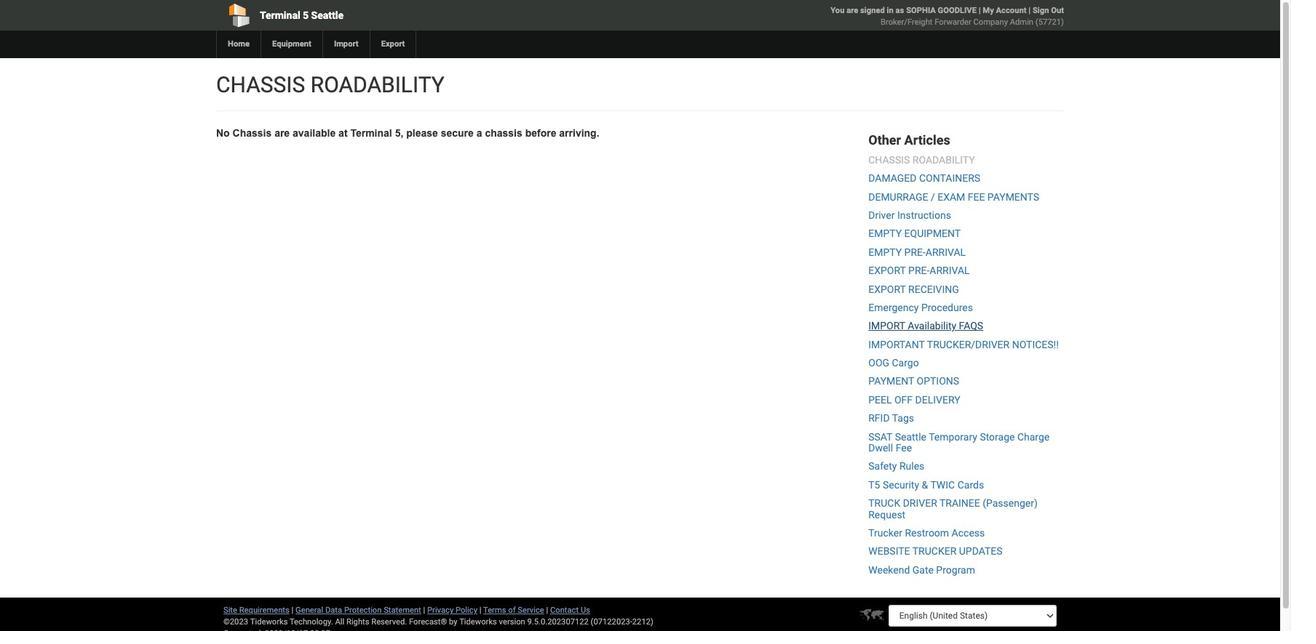 Task type: vqa. For each thing, say whether or not it's contained in the screenshot.
PM
no



Task type: locate. For each thing, give the bounding box(es) containing it.
0 horizontal spatial chassis
[[216, 72, 305, 98]]

are right the you
[[847, 6, 858, 15]]

site requirements | general data protection statement | privacy policy | terms of service | contact us ©2023 tideworks technology. all rights reserved. forecast® by tideworks version 9.5.0.202307122 (07122023-2212)
[[223, 606, 654, 628]]

seattle right 5
[[311, 9, 344, 21]]

1 vertical spatial empty
[[869, 247, 902, 258]]

pre- down the empty pre-arrival link
[[908, 265, 930, 277]]

0 vertical spatial are
[[847, 6, 858, 15]]

export up export receiving 'link'
[[869, 265, 906, 277]]

are
[[847, 6, 858, 15], [275, 127, 290, 139]]

1 horizontal spatial roadability
[[913, 154, 975, 166]]

delivery
[[915, 394, 961, 406]]

1 vertical spatial are
[[275, 127, 290, 139]]

empty down the driver
[[869, 228, 902, 240]]

trucker/driver
[[927, 339, 1010, 351]]

chassis
[[485, 127, 522, 139]]

empty
[[869, 228, 902, 240], [869, 247, 902, 258]]

availability
[[908, 321, 957, 332]]

import
[[334, 39, 359, 49]]

t5 security & twic cards link
[[869, 480, 984, 491]]

tags
[[892, 413, 914, 425]]

roadability inside no chassis are available at terminal 5, please secure a chassis before arriving. other articles chassis roadability damaged containers demurrage / exam fee payments driver instructions empty equipment empty pre-arrival export pre-arrival export receiving emergency procedures import availability faqs important trucker/driver notices!! oog cargo payment options peel off delivery rfid tags ssat seattle temporary storage charge dwell fee safety rules t5 security & twic cards truck driver trainee (passenger) request trucker restroom access website trucker updates weekend gate program
[[913, 154, 975, 166]]

rfid tags link
[[869, 413, 914, 425]]

contact us link
[[550, 606, 590, 616]]

broker/freight
[[881, 17, 933, 27]]

security
[[883, 480, 919, 491]]

updates
[[959, 546, 1003, 558]]

0 horizontal spatial roadability
[[311, 72, 445, 98]]

import link
[[322, 31, 370, 58]]

1 vertical spatial export
[[869, 284, 906, 295]]

faqs
[[959, 321, 984, 332]]

terminal left 5
[[260, 9, 300, 21]]

no
[[216, 127, 230, 139]]

other
[[869, 132, 901, 148]]

driver
[[869, 210, 895, 221]]

empty down empty equipment link
[[869, 247, 902, 258]]

at
[[339, 127, 348, 139]]

before
[[525, 127, 556, 139]]

secure
[[441, 127, 474, 139]]

terms of service link
[[483, 606, 544, 616]]

seattle
[[311, 9, 344, 21], [895, 431, 927, 443]]

export
[[869, 265, 906, 277], [869, 284, 906, 295]]

admin
[[1010, 17, 1034, 27]]

emergency
[[869, 302, 919, 314]]

1 vertical spatial roadability
[[913, 154, 975, 166]]

0 horizontal spatial are
[[275, 127, 290, 139]]

privacy
[[427, 606, 454, 616]]

chassis down home link
[[216, 72, 305, 98]]

chassis
[[216, 72, 305, 98], [869, 154, 910, 166]]

terminal 5 seattle
[[260, 9, 344, 21]]

out
[[1051, 6, 1064, 15]]

(57721)
[[1036, 17, 1064, 27]]

2212)
[[632, 618, 654, 628]]

off
[[895, 394, 913, 406]]

chassis roadability
[[216, 72, 445, 98]]

request
[[869, 509, 906, 521]]

goodlive
[[938, 6, 977, 15]]

0 vertical spatial export
[[869, 265, 906, 277]]

1 horizontal spatial chassis
[[869, 154, 910, 166]]

0 horizontal spatial seattle
[[311, 9, 344, 21]]

&
[[922, 480, 928, 491]]

0 vertical spatial terminal
[[260, 9, 300, 21]]

access
[[952, 528, 985, 539]]

signed
[[860, 6, 885, 15]]

1 vertical spatial chassis
[[869, 154, 910, 166]]

import availability faqs link
[[869, 321, 984, 332]]

seattle down tags
[[895, 431, 927, 443]]

emergency procedures link
[[869, 302, 973, 314]]

company
[[974, 17, 1008, 27]]

a
[[477, 127, 482, 139]]

roadability up containers
[[913, 154, 975, 166]]

arrival up receiving
[[930, 265, 970, 277]]

trucker restroom access link
[[869, 528, 985, 539]]

5,
[[395, 127, 403, 139]]

containers
[[919, 173, 981, 184]]

twic
[[931, 480, 955, 491]]

roadability down export link
[[311, 72, 445, 98]]

1 horizontal spatial terminal
[[350, 127, 392, 139]]

terminal
[[260, 9, 300, 21], [350, 127, 392, 139]]

1 horizontal spatial seattle
[[895, 431, 927, 443]]

pre-
[[905, 247, 926, 258], [908, 265, 930, 277]]

arriving.
[[559, 127, 599, 139]]

payment
[[869, 376, 914, 388]]

|
[[979, 6, 981, 15], [1029, 6, 1031, 15], [292, 606, 294, 616], [423, 606, 425, 616], [480, 606, 482, 616], [546, 606, 548, 616]]

restroom
[[905, 528, 949, 539]]

arrival down equipment
[[926, 247, 966, 258]]

chassis up damaged
[[869, 154, 910, 166]]

requirements
[[239, 606, 290, 616]]

1 vertical spatial arrival
[[930, 265, 970, 277]]

peel off delivery link
[[869, 394, 961, 406]]

website
[[869, 546, 910, 558]]

peel
[[869, 394, 892, 406]]

1 vertical spatial pre-
[[908, 265, 930, 277]]

in
[[887, 6, 894, 15]]

1 vertical spatial seattle
[[895, 431, 927, 443]]

©2023 tideworks
[[223, 618, 288, 628]]

receiving
[[908, 284, 959, 295]]

pre- down empty equipment link
[[905, 247, 926, 258]]

are right chassis
[[275, 127, 290, 139]]

0 vertical spatial chassis
[[216, 72, 305, 98]]

home link
[[216, 31, 261, 58]]

reserved.
[[371, 618, 407, 628]]

1 vertical spatial terminal
[[350, 127, 392, 139]]

storage
[[980, 431, 1015, 443]]

1 horizontal spatial are
[[847, 6, 858, 15]]

equipment
[[905, 228, 961, 240]]

0 vertical spatial empty
[[869, 228, 902, 240]]

export up emergency
[[869, 284, 906, 295]]

privacy policy link
[[427, 606, 478, 616]]

0 vertical spatial roadability
[[311, 72, 445, 98]]

trainee
[[940, 498, 980, 510]]

terminal left 5,
[[350, 127, 392, 139]]



Task type: describe. For each thing, give the bounding box(es) containing it.
service
[[518, 606, 544, 616]]

no chassis are available at terminal 5, please secure a chassis before arriving. other articles chassis roadability damaged containers demurrage / exam fee payments driver instructions empty equipment empty pre-arrival export pre-arrival export receiving emergency procedures import availability faqs important trucker/driver notices!! oog cargo payment options peel off delivery rfid tags ssat seattle temporary storage charge dwell fee safety rules t5 security & twic cards truck driver trainee (passenger) request trucker restroom access website trucker updates weekend gate program
[[216, 127, 1059, 576]]

my
[[983, 6, 994, 15]]

weekend
[[869, 565, 910, 576]]

payments
[[988, 191, 1040, 203]]

| up tideworks
[[480, 606, 482, 616]]

fee
[[968, 191, 985, 203]]

| left my
[[979, 6, 981, 15]]

| up '9.5.0.202307122'
[[546, 606, 548, 616]]

are inside the you are signed in as sophia goodlive | my account | sign out broker/freight forwarder company admin (57721)
[[847, 6, 858, 15]]

demurrage
[[869, 191, 928, 203]]

safety rules link
[[869, 461, 925, 473]]

oog
[[869, 357, 890, 369]]

forwarder
[[935, 17, 972, 27]]

empty pre-arrival link
[[869, 247, 966, 258]]

cards
[[958, 480, 984, 491]]

safety
[[869, 461, 897, 473]]

1 empty from the top
[[869, 228, 902, 240]]

exam
[[938, 191, 965, 203]]

important trucker/driver notices!! link
[[869, 339, 1059, 351]]

0 vertical spatial pre-
[[905, 247, 926, 258]]

| left general
[[292, 606, 294, 616]]

forecast®
[[409, 618, 447, 628]]

2 empty from the top
[[869, 247, 902, 258]]

sophia
[[906, 6, 936, 15]]

ssat
[[869, 431, 893, 443]]

program
[[936, 565, 975, 576]]

2 export from the top
[[869, 284, 906, 295]]

(passenger)
[[983, 498, 1038, 510]]

us
[[581, 606, 590, 616]]

| left sign
[[1029, 6, 1031, 15]]

seattle inside no chassis are available at terminal 5, please secure a chassis before arriving. other articles chassis roadability damaged containers demurrage / exam fee payments driver instructions empty equipment empty pre-arrival export pre-arrival export receiving emergency procedures import availability faqs important trucker/driver notices!! oog cargo payment options peel off delivery rfid tags ssat seattle temporary storage charge dwell fee safety rules t5 security & twic cards truck driver trainee (passenger) request trucker restroom access website trucker updates weekend gate program
[[895, 431, 927, 443]]

empty equipment link
[[869, 228, 961, 240]]

(07122023-
[[591, 618, 632, 628]]

terminal inside no chassis are available at terminal 5, please secure a chassis before arriving. other articles chassis roadability damaged containers demurrage / exam fee payments driver instructions empty equipment empty pre-arrival export pre-arrival export receiving emergency procedures import availability faqs important trucker/driver notices!! oog cargo payment options peel off delivery rfid tags ssat seattle temporary storage charge dwell fee safety rules t5 security & twic cards truck driver trainee (passenger) request trucker restroom access website trucker updates weekend gate program
[[350, 127, 392, 139]]

sign
[[1033, 6, 1049, 15]]

notices!!
[[1012, 339, 1059, 351]]

articles
[[905, 132, 950, 148]]

all
[[335, 618, 344, 628]]

procedures
[[921, 302, 973, 314]]

trucker
[[869, 528, 903, 539]]

by
[[449, 618, 458, 628]]

ssat seattle temporary storage charge dwell fee link
[[869, 431, 1050, 454]]

data
[[325, 606, 342, 616]]

equipment link
[[261, 31, 322, 58]]

driver
[[903, 498, 937, 510]]

chassis
[[233, 127, 272, 139]]

dwell
[[869, 443, 893, 454]]

website trucker updates link
[[869, 546, 1003, 558]]

general
[[296, 606, 323, 616]]

oog cargo link
[[869, 357, 919, 369]]

temporary
[[929, 431, 978, 443]]

protection
[[344, 606, 382, 616]]

damaged
[[869, 173, 917, 184]]

technology.
[[290, 618, 333, 628]]

options
[[917, 376, 959, 388]]

rights
[[346, 618, 369, 628]]

9.5.0.202307122
[[527, 618, 589, 628]]

export link
[[370, 31, 416, 58]]

0 vertical spatial arrival
[[926, 247, 966, 258]]

import
[[869, 321, 905, 332]]

1 export from the top
[[869, 265, 906, 277]]

my account link
[[983, 6, 1027, 15]]

site
[[223, 606, 237, 616]]

general data protection statement link
[[296, 606, 421, 616]]

charge
[[1018, 431, 1050, 443]]

trucker
[[913, 546, 957, 558]]

0 vertical spatial seattle
[[311, 9, 344, 21]]

are inside no chassis are available at terminal 5, please secure a chassis before arriving. other articles chassis roadability damaged containers demurrage / exam fee payments driver instructions empty equipment empty pre-arrival export pre-arrival export receiving emergency procedures import availability faqs important trucker/driver notices!! oog cargo payment options peel off delivery rfid tags ssat seattle temporary storage charge dwell fee safety rules t5 security & twic cards truck driver trainee (passenger) request trucker restroom access website trucker updates weekend gate program
[[275, 127, 290, 139]]

as
[[896, 6, 904, 15]]

version
[[499, 618, 525, 628]]

0 horizontal spatial terminal
[[260, 9, 300, 21]]

policy
[[456, 606, 478, 616]]

rfid
[[869, 413, 890, 425]]

chassis inside no chassis are available at terminal 5, please secure a chassis before arriving. other articles chassis roadability damaged containers demurrage / exam fee payments driver instructions empty equipment empty pre-arrival export pre-arrival export receiving emergency procedures import availability faqs important trucker/driver notices!! oog cargo payment options peel off delivery rfid tags ssat seattle temporary storage charge dwell fee safety rules t5 security & twic cards truck driver trainee (passenger) request trucker restroom access website trucker updates weekend gate program
[[869, 154, 910, 166]]

weekend gate program link
[[869, 565, 975, 576]]

statement
[[384, 606, 421, 616]]

tideworks
[[459, 618, 497, 628]]

export
[[381, 39, 405, 49]]

gate
[[913, 565, 934, 576]]

equipment
[[272, 39, 311, 49]]

truck driver trainee (passenger) request link
[[869, 498, 1038, 521]]

| up forecast®
[[423, 606, 425, 616]]

sign out link
[[1033, 6, 1064, 15]]

t5
[[869, 480, 880, 491]]

instructions
[[897, 210, 951, 221]]



